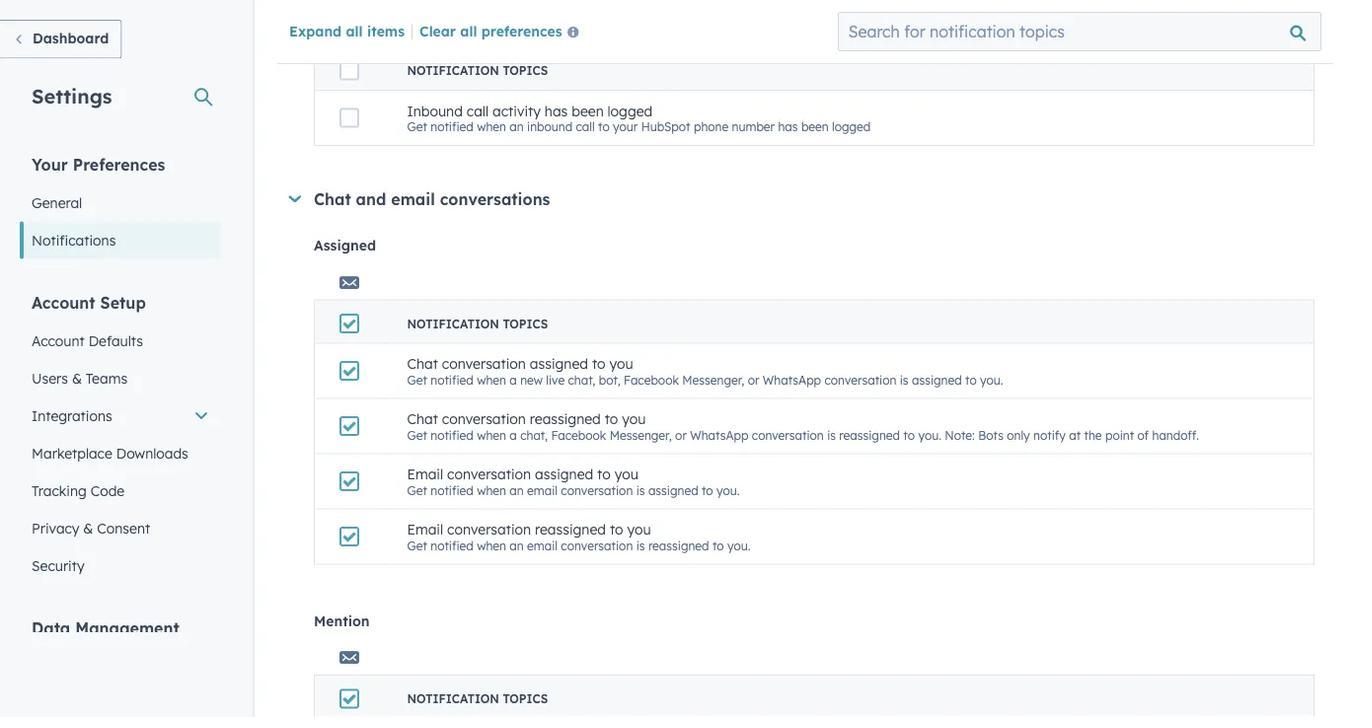 Task type: vqa. For each thing, say whether or not it's contained in the screenshot.
Notifications
yes



Task type: describe. For each thing, give the bounding box(es) containing it.
handoff.
[[1153, 428, 1200, 443]]

marketplace downloads
[[32, 445, 188, 462]]

activity
[[493, 102, 541, 119]]

users & teams link
[[20, 360, 221, 397]]

1 horizontal spatial has
[[778, 119, 798, 134]]

or inside chat conversation assigned to you get notified when a new live chat, bot, facebook messenger, or whatsapp conversation is assigned to you.
[[748, 372, 760, 387]]

email conversation assigned to you get notified when an email conversation is assigned to you.
[[407, 466, 740, 498]]

number
[[732, 119, 775, 134]]

you. inside email conversation reassigned to you get notified when an email conversation is reassigned to you.
[[728, 538, 751, 553]]

notified for email conversation assigned to you
[[431, 483, 474, 498]]

0 horizontal spatial been
[[572, 102, 604, 119]]

preferences
[[73, 155, 165, 174]]

setup
[[100, 293, 146, 312]]

when inside inbound call activity has been logged get notified when an inbound call to your hubspot phone number has been logged
[[477, 119, 507, 134]]

to inside inbound call activity has been logged get notified when an inbound call to your hubspot phone number has been logged
[[598, 119, 610, 134]]

all for clear
[[460, 22, 477, 39]]

is inside email conversation reassigned to you get notified when an email conversation is reassigned to you.
[[636, 538, 645, 553]]

tracking
[[32, 482, 87, 500]]

you for chat conversation reassigned to you
[[622, 410, 646, 428]]

data management
[[32, 619, 179, 638]]

security link
[[20, 547, 221, 585]]

and
[[356, 190, 386, 209]]

1 horizontal spatial been
[[802, 119, 829, 134]]

or inside chat conversation reassigned to you get notified when a chat, facebook messenger, or whatsapp conversation is reassigned to you. note: bots only notify at the point of handoff.
[[675, 428, 687, 443]]

bots
[[979, 428, 1004, 443]]

account setup element
[[20, 292, 221, 585]]

your
[[32, 155, 68, 174]]

your preferences
[[32, 155, 165, 174]]

get for email conversation reassigned to you
[[407, 538, 427, 553]]

an inside inbound call activity has been logged get notified when an inbound call to your hubspot phone number has been logged
[[510, 119, 524, 134]]

expand all items
[[289, 22, 405, 39]]

notifications link
[[20, 222, 221, 259]]

0 horizontal spatial has
[[545, 102, 568, 119]]

notified for chat conversation assigned to you
[[431, 372, 474, 387]]

when for email conversation assigned to you
[[477, 483, 507, 498]]

chat and email conversations
[[314, 190, 550, 209]]

get inside inbound call activity has been logged get notified when an inbound call to your hubspot phone number has been logged
[[407, 119, 427, 134]]

caret image
[[289, 196, 301, 203]]

the
[[1085, 428, 1102, 443]]

account for account setup
[[32, 293, 95, 312]]

is inside chat conversation reassigned to you get notified when a chat, facebook messenger, or whatsapp conversation is reassigned to you. note: bots only notify at the point of handoff.
[[828, 428, 836, 443]]

general
[[32, 194, 82, 211]]

expand all items button
[[289, 22, 405, 39]]

security
[[32, 557, 85, 575]]

new
[[520, 372, 543, 387]]

point
[[1106, 428, 1135, 443]]

1 topics from the top
[[503, 63, 548, 78]]

facebook inside chat conversation assigned to you get notified when a new live chat, bot, facebook messenger, or whatsapp conversation is assigned to you.
[[624, 372, 679, 387]]

clear
[[420, 22, 456, 39]]

downloads
[[116, 445, 188, 462]]

you for email conversation reassigned to you
[[627, 521, 651, 538]]

chat for chat conversation reassigned to you get notified when a chat, facebook messenger, or whatsapp conversation is reassigned to you. note: bots only notify at the point of handoff.
[[407, 410, 438, 428]]

your preferences element
[[20, 154, 221, 259]]

bot,
[[599, 372, 621, 387]]

email for email conversation assigned to you
[[407, 466, 443, 483]]

defaults
[[89, 332, 143, 350]]

notified for email conversation reassigned to you
[[431, 538, 474, 553]]

you. inside chat conversation reassigned to you get notified when a chat, facebook messenger, or whatsapp conversation is reassigned to you. note: bots only notify at the point of handoff.
[[919, 428, 942, 443]]

dashboard
[[33, 30, 109, 47]]

account defaults
[[32, 332, 143, 350]]

0 horizontal spatial call
[[467, 102, 489, 119]]

2 notification from the top
[[407, 316, 500, 331]]

conversations
[[440, 190, 550, 209]]

a for reassigned
[[510, 428, 517, 443]]

live
[[546, 372, 565, 387]]

3 topics from the top
[[503, 692, 548, 707]]

email conversation reassigned to you get notified when an email conversation is reassigned to you.
[[407, 521, 751, 553]]

only
[[1007, 428, 1030, 443]]

preferences
[[482, 22, 562, 39]]

get for email conversation assigned to you
[[407, 483, 427, 498]]

tracking code
[[32, 482, 125, 500]]

facebook inside chat conversation reassigned to you get notified when a chat, facebook messenger, or whatsapp conversation is reassigned to you. note: bots only notify at the point of handoff.
[[551, 428, 607, 443]]

chat for chat conversation assigned to you get notified when a new live chat, bot, facebook messenger, or whatsapp conversation is assigned to you.
[[407, 355, 438, 372]]

phone
[[694, 119, 729, 134]]

inbound call activity has been logged get notified when an inbound call to your hubspot phone number has been logged
[[407, 102, 871, 134]]

notifications
[[32, 232, 116, 249]]



Task type: locate. For each thing, give the bounding box(es) containing it.
all
[[346, 22, 363, 39], [460, 22, 477, 39]]

data
[[32, 619, 70, 638]]

1 vertical spatial a
[[510, 428, 517, 443]]

0 vertical spatial notification topics
[[407, 63, 548, 78]]

5 when from the top
[[477, 538, 507, 553]]

1 account from the top
[[32, 293, 95, 312]]

you for chat conversation assigned to you
[[610, 355, 634, 372]]

0 vertical spatial topics
[[503, 63, 548, 78]]

chat,
[[568, 372, 596, 387], [520, 428, 548, 443]]

been
[[572, 102, 604, 119], [802, 119, 829, 134]]

2 notification topics from the top
[[407, 316, 548, 331]]

get for chat conversation assigned to you
[[407, 372, 427, 387]]

2 when from the top
[[477, 372, 507, 387]]

5 get from the top
[[407, 538, 427, 553]]

expand
[[289, 22, 342, 39]]

email inside email conversation reassigned to you get notified when an email conversation is reassigned to you.
[[407, 521, 443, 538]]

account up account defaults
[[32, 293, 95, 312]]

whatsapp up chat conversation reassigned to you get notified when a chat, facebook messenger, or whatsapp conversation is reassigned to you. note: bots only notify at the point of handoff.
[[763, 372, 822, 387]]

you inside email conversation reassigned to you get notified when an email conversation is reassigned to you.
[[627, 521, 651, 538]]

get inside "email conversation assigned to you get notified when an email conversation is assigned to you."
[[407, 483, 427, 498]]

2 all from the left
[[460, 22, 477, 39]]

been right number
[[802, 119, 829, 134]]

is inside chat conversation assigned to you get notified when a new live chat, bot, facebook messenger, or whatsapp conversation is assigned to you.
[[900, 372, 909, 387]]

chat and email conversations button
[[288, 190, 1315, 209]]

is inside "email conversation assigned to you get notified when an email conversation is assigned to you."
[[636, 483, 645, 498]]

2 account from the top
[[32, 332, 85, 350]]

email right and
[[391, 190, 435, 209]]

2 email from the top
[[407, 521, 443, 538]]

1 notified from the top
[[431, 119, 474, 134]]

a inside chat conversation reassigned to you get notified when a chat, facebook messenger, or whatsapp conversation is reassigned to you. note: bots only notify at the point of handoff.
[[510, 428, 517, 443]]

email
[[391, 190, 435, 209], [527, 483, 558, 498], [527, 538, 558, 553]]

notified for chat conversation reassigned to you
[[431, 428, 474, 443]]

2 vertical spatial topics
[[503, 692, 548, 707]]

1 when from the top
[[477, 119, 507, 134]]

0 vertical spatial a
[[510, 372, 517, 387]]

inbound
[[527, 119, 573, 134]]

1 a from the top
[[510, 372, 517, 387]]

1 horizontal spatial all
[[460, 22, 477, 39]]

1 all from the left
[[346, 22, 363, 39]]

settings
[[32, 83, 112, 108]]

4 notified from the top
[[431, 483, 474, 498]]

all for expand
[[346, 22, 363, 39]]

& right privacy
[[83, 520, 93, 537]]

chat inside chat conversation reassigned to you get notified when a chat, facebook messenger, or whatsapp conversation is reassigned to you. note: bots only notify at the point of handoff.
[[407, 410, 438, 428]]

dashboard link
[[0, 20, 122, 59]]

a
[[510, 372, 517, 387], [510, 428, 517, 443]]

management
[[75, 619, 179, 638]]

3 when from the top
[[477, 428, 507, 443]]

items
[[367, 22, 405, 39]]

when for chat conversation reassigned to you
[[477, 428, 507, 443]]

when for chat conversation assigned to you
[[477, 372, 507, 387]]

notified inside inbound call activity has been logged get notified when an inbound call to your hubspot phone number has been logged
[[431, 119, 474, 134]]

1 vertical spatial account
[[32, 332, 85, 350]]

a up "email conversation assigned to you get notified when an email conversation is assigned to you."
[[510, 428, 517, 443]]

account
[[32, 293, 95, 312], [32, 332, 85, 350]]

3 notification topics from the top
[[407, 692, 548, 707]]

1 notification topics from the top
[[407, 63, 548, 78]]

tracking code link
[[20, 472, 221, 510]]

assigned
[[314, 237, 376, 254]]

1 vertical spatial an
[[510, 483, 524, 498]]

or
[[748, 372, 760, 387], [675, 428, 687, 443]]

notify
[[1034, 428, 1066, 443]]

get inside chat conversation assigned to you get notified when a new live chat, bot, facebook messenger, or whatsapp conversation is assigned to you.
[[407, 372, 427, 387]]

been left the your
[[572, 102, 604, 119]]

4 get from the top
[[407, 483, 427, 498]]

facebook
[[624, 372, 679, 387], [551, 428, 607, 443]]

1 vertical spatial whatsapp
[[690, 428, 749, 443]]

topics
[[503, 63, 548, 78], [503, 316, 548, 331], [503, 692, 548, 707]]

integrations
[[32, 407, 112, 425]]

chat for chat and email conversations
[[314, 190, 351, 209]]

messenger, inside chat conversation assigned to you get notified when a new live chat, bot, facebook messenger, or whatsapp conversation is assigned to you.
[[682, 372, 745, 387]]

get inside email conversation reassigned to you get notified when an email conversation is reassigned to you.
[[407, 538, 427, 553]]

clear all preferences
[[420, 22, 562, 39]]

0 vertical spatial whatsapp
[[763, 372, 822, 387]]

0 horizontal spatial &
[[72, 370, 82, 387]]

an down "email conversation assigned to you get notified when an email conversation is assigned to you."
[[510, 538, 524, 553]]

conversation
[[442, 355, 526, 372], [825, 372, 897, 387], [442, 410, 526, 428], [752, 428, 824, 443], [447, 466, 531, 483], [561, 483, 633, 498], [447, 521, 531, 538], [561, 538, 633, 553]]

a left new
[[510, 372, 517, 387]]

0 vertical spatial notification
[[407, 63, 500, 78]]

0 horizontal spatial messenger,
[[610, 428, 672, 443]]

privacy
[[32, 520, 79, 537]]

you right live
[[610, 355, 634, 372]]

2 vertical spatial notification topics
[[407, 692, 548, 707]]

when inside chat conversation reassigned to you get notified when a chat, facebook messenger, or whatsapp conversation is reassigned to you. note: bots only notify at the point of handoff.
[[477, 428, 507, 443]]

you
[[610, 355, 634, 372], [622, 410, 646, 428], [615, 466, 639, 483], [627, 521, 651, 538]]

email down "email conversation assigned to you get notified when an email conversation is assigned to you."
[[527, 538, 558, 553]]

1 vertical spatial chat
[[407, 355, 438, 372]]

5 notified from the top
[[431, 538, 474, 553]]

messenger,
[[682, 372, 745, 387], [610, 428, 672, 443]]

1 horizontal spatial &
[[83, 520, 93, 537]]

logged
[[608, 102, 653, 119], [832, 119, 871, 134]]

notified inside chat conversation assigned to you get notified when a new live chat, bot, facebook messenger, or whatsapp conversation is assigned to you.
[[431, 372, 474, 387]]

3 an from the top
[[510, 538, 524, 553]]

marketplace downloads link
[[20, 435, 221, 472]]

notified inside email conversation reassigned to you get notified when an email conversation is reassigned to you.
[[431, 538, 474, 553]]

0 horizontal spatial or
[[675, 428, 687, 443]]

& for users
[[72, 370, 82, 387]]

all right clear
[[460, 22, 477, 39]]

note:
[[945, 428, 975, 443]]

3 notification from the top
[[407, 692, 500, 707]]

3 notified from the top
[[431, 428, 474, 443]]

1 horizontal spatial logged
[[832, 119, 871, 134]]

teams
[[86, 370, 127, 387]]

an inside "email conversation assigned to you get notified when an email conversation is assigned to you."
[[510, 483, 524, 498]]

1 horizontal spatial facebook
[[624, 372, 679, 387]]

you. inside "email conversation assigned to you get notified when an email conversation is assigned to you."
[[717, 483, 740, 498]]

an for reassigned
[[510, 538, 524, 553]]

whatsapp inside chat conversation reassigned to you get notified when a chat, facebook messenger, or whatsapp conversation is reassigned to you. note: bots only notify at the point of handoff.
[[690, 428, 749, 443]]

at
[[1070, 428, 1081, 443]]

1 vertical spatial topics
[[503, 316, 548, 331]]

whatsapp inside chat conversation assigned to you get notified when a new live chat, bot, facebook messenger, or whatsapp conversation is assigned to you.
[[763, 372, 822, 387]]

chat conversation assigned to you get notified when a new live chat, bot, facebook messenger, or whatsapp conversation is assigned to you.
[[407, 355, 1004, 387]]

chat inside chat conversation assigned to you get notified when a new live chat, bot, facebook messenger, or whatsapp conversation is assigned to you.
[[407, 355, 438, 372]]

call left activity
[[467, 102, 489, 119]]

facebook up "email conversation assigned to you get notified when an email conversation is assigned to you."
[[551, 428, 607, 443]]

when inside "email conversation assigned to you get notified when an email conversation is assigned to you."
[[477, 483, 507, 498]]

1 vertical spatial messenger,
[[610, 428, 672, 443]]

notified
[[431, 119, 474, 134], [431, 372, 474, 387], [431, 428, 474, 443], [431, 483, 474, 498], [431, 538, 474, 553]]

is
[[900, 372, 909, 387], [828, 428, 836, 443], [636, 483, 645, 498], [636, 538, 645, 553]]

email for email conversation assigned to you
[[527, 483, 558, 498]]

1 vertical spatial &
[[83, 520, 93, 537]]

email inside "email conversation assigned to you get notified when an email conversation is assigned to you."
[[407, 466, 443, 483]]

get for chat conversation reassigned to you
[[407, 428, 427, 443]]

all left items
[[346, 22, 363, 39]]

email
[[407, 466, 443, 483], [407, 521, 443, 538]]

4 when from the top
[[477, 483, 507, 498]]

Search for notification topics search field
[[838, 12, 1322, 51]]

chat, down new
[[520, 428, 548, 443]]

you inside "email conversation assigned to you get notified when an email conversation is assigned to you."
[[615, 466, 639, 483]]

2 topics from the top
[[503, 316, 548, 331]]

0 horizontal spatial chat,
[[520, 428, 548, 443]]

you inside chat conversation assigned to you get notified when a new live chat, bot, facebook messenger, or whatsapp conversation is assigned to you.
[[610, 355, 634, 372]]

0 horizontal spatial all
[[346, 22, 363, 39]]

1 vertical spatial facebook
[[551, 428, 607, 443]]

a inside chat conversation assigned to you get notified when a new live chat, bot, facebook messenger, or whatsapp conversation is assigned to you.
[[510, 372, 517, 387]]

you. inside chat conversation assigned to you get notified when a new live chat, bot, facebook messenger, or whatsapp conversation is assigned to you.
[[980, 372, 1004, 387]]

clear all preferences button
[[420, 20, 587, 44]]

you up email conversation reassigned to you get notified when an email conversation is reassigned to you.
[[615, 466, 639, 483]]

0 vertical spatial or
[[748, 372, 760, 387]]

0 vertical spatial account
[[32, 293, 95, 312]]

0 vertical spatial facebook
[[624, 372, 679, 387]]

call right inbound
[[576, 119, 595, 134]]

all inside button
[[460, 22, 477, 39]]

& right users
[[72, 370, 82, 387]]

0 horizontal spatial facebook
[[551, 428, 607, 443]]

has right number
[[778, 119, 798, 134]]

a for assigned
[[510, 372, 517, 387]]

email inside email conversation reassigned to you get notified when an email conversation is reassigned to you.
[[527, 538, 558, 553]]

an up email conversation reassigned to you get notified when an email conversation is reassigned to you.
[[510, 483, 524, 498]]

& for privacy
[[83, 520, 93, 537]]

2 get from the top
[[407, 372, 427, 387]]

0 vertical spatial an
[[510, 119, 524, 134]]

0 vertical spatial email
[[407, 466, 443, 483]]

call
[[467, 102, 489, 119], [576, 119, 595, 134]]

1 horizontal spatial or
[[748, 372, 760, 387]]

privacy & consent link
[[20, 510, 221, 547]]

2 vertical spatial notification
[[407, 692, 500, 707]]

0 vertical spatial messenger,
[[682, 372, 745, 387]]

whatsapp down chat conversation assigned to you get notified when a new live chat, bot, facebook messenger, or whatsapp conversation is assigned to you.
[[690, 428, 749, 443]]

account for account defaults
[[32, 332, 85, 350]]

assigned
[[530, 355, 588, 372], [912, 372, 962, 387], [535, 466, 594, 483], [649, 483, 699, 498]]

email up email conversation reassigned to you get notified when an email conversation is reassigned to you.
[[527, 483, 558, 498]]

1 horizontal spatial chat,
[[568, 372, 596, 387]]

you for email conversation assigned to you
[[615, 466, 639, 483]]

email for email conversation reassigned to you
[[407, 521, 443, 538]]

messenger, inside chat conversation reassigned to you get notified when a chat, facebook messenger, or whatsapp conversation is reassigned to you. note: bots only notify at the point of handoff.
[[610, 428, 672, 443]]

users
[[32, 370, 68, 387]]

chat conversation reassigned to you get notified when a chat, facebook messenger, or whatsapp conversation is reassigned to you. note: bots only notify at the point of handoff.
[[407, 410, 1200, 443]]

2 an from the top
[[510, 483, 524, 498]]

3 get from the top
[[407, 428, 427, 443]]

chat, right live
[[568, 372, 596, 387]]

you down "email conversation assigned to you get notified when an email conversation is assigned to you."
[[627, 521, 651, 538]]

2 vertical spatial email
[[527, 538, 558, 553]]

0 horizontal spatial whatsapp
[[690, 428, 749, 443]]

notification
[[407, 63, 500, 78], [407, 316, 500, 331], [407, 692, 500, 707]]

users & teams
[[32, 370, 127, 387]]

chat, inside chat conversation assigned to you get notified when a new live chat, bot, facebook messenger, or whatsapp conversation is assigned to you.
[[568, 372, 596, 387]]

1 vertical spatial email
[[527, 483, 558, 498]]

logged right inbound
[[608, 102, 653, 119]]

&
[[72, 370, 82, 387], [83, 520, 93, 537]]

1 horizontal spatial call
[[576, 119, 595, 134]]

1 vertical spatial chat,
[[520, 428, 548, 443]]

1 vertical spatial notification
[[407, 316, 500, 331]]

0 vertical spatial &
[[72, 370, 82, 387]]

to
[[598, 119, 610, 134], [592, 355, 606, 372], [966, 372, 977, 387], [605, 410, 618, 428], [904, 428, 915, 443], [597, 466, 611, 483], [702, 483, 713, 498], [610, 521, 624, 538], [713, 538, 724, 553]]

an for assigned
[[510, 483, 524, 498]]

2 vertical spatial chat
[[407, 410, 438, 428]]

whatsapp
[[763, 372, 822, 387], [690, 428, 749, 443]]

account defaults link
[[20, 322, 221, 360]]

0 horizontal spatial logged
[[608, 102, 653, 119]]

when for email conversation reassigned to you
[[477, 538, 507, 553]]

or up chat conversation reassigned to you get notified when a chat, facebook messenger, or whatsapp conversation is reassigned to you. note: bots only notify at the point of handoff.
[[748, 372, 760, 387]]

of
[[1138, 428, 1149, 443]]

an
[[510, 119, 524, 134], [510, 483, 524, 498], [510, 538, 524, 553]]

an left inbound
[[510, 119, 524, 134]]

when inside chat conversation assigned to you get notified when a new live chat, bot, facebook messenger, or whatsapp conversation is assigned to you.
[[477, 372, 507, 387]]

inbound
[[407, 102, 463, 119]]

notified inside chat conversation reassigned to you get notified when a chat, facebook messenger, or whatsapp conversation is reassigned to you. note: bots only notify at the point of handoff.
[[431, 428, 474, 443]]

2 a from the top
[[510, 428, 517, 443]]

integrations button
[[20, 397, 221, 435]]

1 email from the top
[[407, 466, 443, 483]]

1 vertical spatial email
[[407, 521, 443, 538]]

general link
[[20, 184, 221, 222]]

email inside "email conversation assigned to you get notified when an email conversation is assigned to you."
[[527, 483, 558, 498]]

facebook right bot, on the left of page
[[624, 372, 679, 387]]

account setup
[[32, 293, 146, 312]]

when
[[477, 119, 507, 134], [477, 372, 507, 387], [477, 428, 507, 443], [477, 483, 507, 498], [477, 538, 507, 553]]

mention
[[314, 613, 370, 630]]

an inside email conversation reassigned to you get notified when an email conversation is reassigned to you.
[[510, 538, 524, 553]]

1 vertical spatial or
[[675, 428, 687, 443]]

when inside email conversation reassigned to you get notified when an email conversation is reassigned to you.
[[477, 538, 507, 553]]

0 vertical spatial chat,
[[568, 372, 596, 387]]

0 vertical spatial chat
[[314, 190, 351, 209]]

1 horizontal spatial messenger,
[[682, 372, 745, 387]]

has
[[545, 102, 568, 119], [778, 119, 798, 134]]

privacy & consent
[[32, 520, 150, 537]]

has right activity
[[545, 102, 568, 119]]

marketplace
[[32, 445, 112, 462]]

you.
[[980, 372, 1004, 387], [919, 428, 942, 443], [717, 483, 740, 498], [728, 538, 751, 553]]

or down chat conversation assigned to you get notified when a new live chat, bot, facebook messenger, or whatsapp conversation is assigned to you.
[[675, 428, 687, 443]]

1 an from the top
[[510, 119, 524, 134]]

get inside chat conversation reassigned to you get notified when a chat, facebook messenger, or whatsapp conversation is reassigned to you. note: bots only notify at the point of handoff.
[[407, 428, 427, 443]]

you down chat conversation assigned to you get notified when a new live chat, bot, facebook messenger, or whatsapp conversation is assigned to you.
[[622, 410, 646, 428]]

notified inside "email conversation assigned to you get notified when an email conversation is assigned to you."
[[431, 483, 474, 498]]

chat, inside chat conversation reassigned to you get notified when a chat, facebook messenger, or whatsapp conversation is reassigned to you. note: bots only notify at the point of handoff.
[[520, 428, 548, 443]]

hubspot
[[641, 119, 691, 134]]

email for email conversation reassigned to you
[[527, 538, 558, 553]]

chat
[[314, 190, 351, 209], [407, 355, 438, 372], [407, 410, 438, 428]]

your
[[613, 119, 638, 134]]

1 notification from the top
[[407, 63, 500, 78]]

2 vertical spatial an
[[510, 538, 524, 553]]

1 get from the top
[[407, 119, 427, 134]]

code
[[91, 482, 125, 500]]

0 vertical spatial email
[[391, 190, 435, 209]]

notification topics
[[407, 63, 548, 78], [407, 316, 548, 331], [407, 692, 548, 707]]

2 notified from the top
[[431, 372, 474, 387]]

get
[[407, 119, 427, 134], [407, 372, 427, 387], [407, 428, 427, 443], [407, 483, 427, 498], [407, 538, 427, 553]]

1 horizontal spatial whatsapp
[[763, 372, 822, 387]]

consent
[[97, 520, 150, 537]]

reassigned
[[530, 410, 601, 428], [840, 428, 900, 443], [535, 521, 606, 538], [649, 538, 709, 553]]

1 vertical spatial notification topics
[[407, 316, 548, 331]]

logged up chat and email conversations dropdown button
[[832, 119, 871, 134]]

account up users
[[32, 332, 85, 350]]

you inside chat conversation reassigned to you get notified when a chat, facebook messenger, or whatsapp conversation is reassigned to you. note: bots only notify at the point of handoff.
[[622, 410, 646, 428]]



